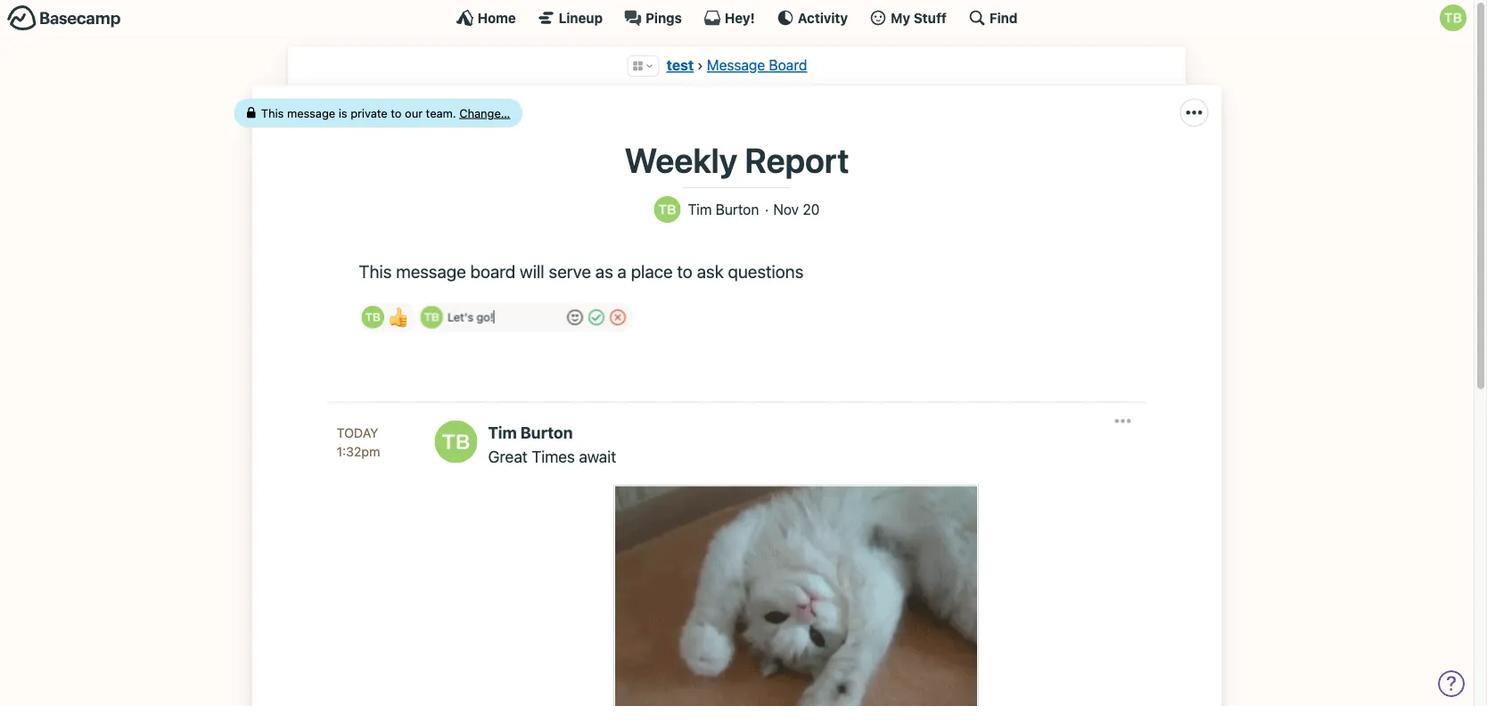 Task type: describe. For each thing, give the bounding box(es) containing it.
nov
[[773, 201, 799, 218]]

message
[[707, 57, 765, 74]]

nov 20
[[773, 201, 820, 218]]

find
[[990, 10, 1018, 25]]

my stuff
[[891, 10, 947, 25]]

report
[[745, 140, 849, 180]]

add a boost element
[[420, 306, 563, 329]]

test
[[667, 57, 694, 74]]

today
[[337, 425, 379, 440]]

stuff
[[914, 10, 947, 25]]

pings button
[[624, 9, 682, 27]]

message for board
[[396, 261, 466, 282]]

tim b. boosted the message with '👍' element
[[359, 303, 417, 332]]

tim burton image right 👍
[[420, 306, 443, 329]]

this for this message board will serve as a place to ask questions
[[359, 261, 392, 282]]

today link
[[337, 423, 417, 442]]

our
[[405, 106, 423, 119]]

serve
[[549, 261, 591, 282]]

switch accounts image
[[7, 4, 121, 32]]

zoom have a good day.gif image
[[615, 486, 977, 706]]

1 horizontal spatial to
[[677, 261, 693, 282]]

1 horizontal spatial burton
[[716, 201, 759, 218]]

nov 20 element
[[773, 201, 820, 218]]

0 horizontal spatial tim burton
[[488, 423, 573, 442]]

board
[[470, 261, 516, 282]]

my stuff button
[[870, 9, 947, 27]]

0 vertical spatial tim
[[688, 201, 712, 218]]

great times await
[[488, 447, 616, 466]]

›
[[697, 57, 703, 74]]

board
[[769, 57, 807, 74]]

lineup link
[[537, 9, 603, 27]]

hey! button
[[704, 9, 755, 27]]

this for this message is private to our team. change…
[[261, 106, 284, 119]]

change… link
[[459, 106, 510, 119]]

pings
[[646, 10, 682, 25]]

as
[[596, 261, 613, 282]]

hey!
[[725, 10, 755, 25]]

20
[[803, 201, 820, 218]]

weekly report
[[625, 140, 849, 180]]

1:32pm element
[[337, 444, 380, 459]]

activity link
[[777, 9, 848, 27]]

today element
[[337, 423, 379, 442]]

this message is private to our team. change…
[[261, 106, 510, 119]]

my
[[891, 10, 911, 25]]



Task type: locate. For each thing, give the bounding box(es) containing it.
this message board will serve as a place to ask questions
[[359, 261, 804, 282]]

1 vertical spatial tim burton
[[488, 423, 573, 442]]

1 vertical spatial burton
[[521, 423, 573, 442]]

1 vertical spatial to
[[677, 261, 693, 282]]

message
[[287, 106, 335, 119], [396, 261, 466, 282]]

main element
[[0, 0, 1474, 35]]

place
[[631, 261, 673, 282]]

0 horizontal spatial to
[[391, 106, 402, 119]]

message for is
[[287, 106, 335, 119]]

ask
[[697, 261, 724, 282]]

1:32pm link
[[337, 442, 417, 462]]

this left is
[[261, 106, 284, 119]]

0 horizontal spatial tim
[[488, 423, 517, 442]]

Boost Tim… text field
[[448, 306, 563, 329]]

private
[[351, 106, 388, 119]]

tim down weekly at the left of the page
[[688, 201, 712, 218]]

0 vertical spatial to
[[391, 106, 402, 119]]

times
[[532, 447, 575, 466]]

await
[[579, 447, 616, 466]]

tim burton image down weekly at the left of the page
[[654, 196, 681, 223]]

burton up great times await
[[521, 423, 573, 442]]

message left is
[[287, 106, 335, 119]]

tim burton up great times await
[[488, 423, 573, 442]]

tim burton image left 👍
[[362, 306, 384, 329]]

› message board
[[697, 57, 807, 74]]

home
[[478, 10, 516, 25]]

tim burton
[[688, 201, 759, 218], [488, 423, 573, 442]]

to
[[391, 106, 402, 119], [677, 261, 693, 282]]

burton left "nov"
[[716, 201, 759, 218]]

1 horizontal spatial message
[[396, 261, 466, 282]]

test link
[[667, 57, 694, 74]]

0 vertical spatial this
[[261, 106, 284, 119]]

tim burton image
[[1440, 4, 1467, 31]]

team.
[[426, 106, 456, 119]]

1 vertical spatial message
[[396, 261, 466, 282]]

will
[[520, 261, 545, 282]]

message board link
[[707, 57, 807, 74]]

1 horizontal spatial tim
[[688, 201, 712, 218]]

questions
[[728, 261, 804, 282]]

great
[[488, 447, 528, 466]]

1 horizontal spatial tim burton
[[688, 201, 759, 218]]

1 horizontal spatial this
[[359, 261, 392, 282]]

0 horizontal spatial burton
[[521, 423, 573, 442]]

today 1:32pm
[[337, 425, 380, 459]]

tim
[[688, 201, 712, 218], [488, 423, 517, 442]]

tim up great
[[488, 423, 517, 442]]

tim burton down weekly report
[[688, 201, 759, 218]]

tim burton image inside "tim b. boosted the message with '👍'" element
[[362, 306, 384, 329]]

1:32pm
[[337, 444, 380, 459]]

burton
[[716, 201, 759, 218], [521, 423, 573, 442]]

1 vertical spatial this
[[359, 261, 392, 282]]

0 vertical spatial message
[[287, 106, 335, 119]]

message up 👍
[[396, 261, 466, 282]]

0 horizontal spatial this
[[261, 106, 284, 119]]

this
[[261, 106, 284, 119], [359, 261, 392, 282]]

0 horizontal spatial message
[[287, 106, 335, 119]]

home link
[[456, 9, 516, 27]]

tim burton image left great
[[435, 420, 478, 463]]

to left our
[[391, 106, 402, 119]]

1 vertical spatial tim
[[488, 423, 517, 442]]

👍
[[389, 307, 407, 328]]

0 vertical spatial tim burton
[[688, 201, 759, 218]]

lineup
[[559, 10, 603, 25]]

this up "tim b. boosted the message with '👍'" element
[[359, 261, 392, 282]]

tim burton image
[[654, 196, 681, 223], [362, 306, 384, 329], [420, 306, 443, 329], [435, 420, 478, 463]]

0 vertical spatial burton
[[716, 201, 759, 218]]

is
[[339, 106, 347, 119]]

change…
[[459, 106, 510, 119]]

Submit submit
[[584, 307, 609, 328]]

weekly
[[625, 140, 738, 180]]

activity
[[798, 10, 848, 25]]

a
[[618, 261, 627, 282]]

find button
[[968, 9, 1018, 27]]

to left the ask
[[677, 261, 693, 282]]



Task type: vqa. For each thing, say whether or not it's contained in the screenshot.
second notified
no



